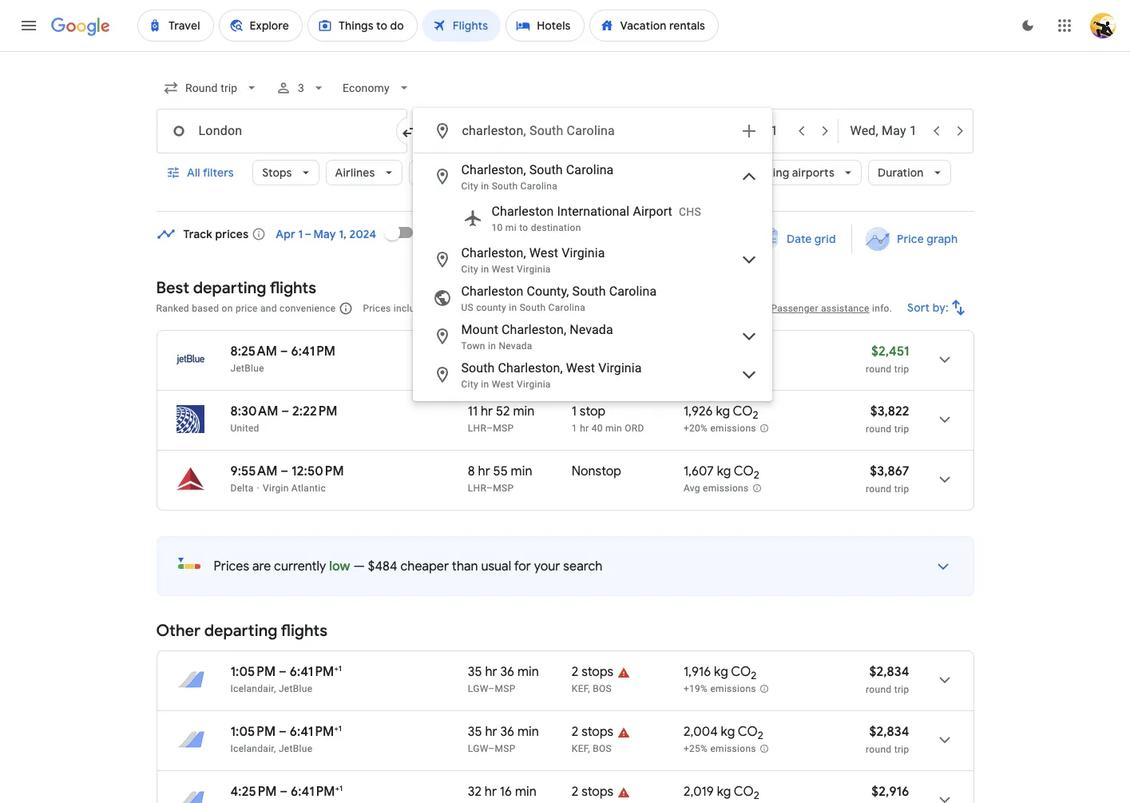 Task type: vqa. For each thing, say whether or not it's contained in the screenshot.
middle THE 'BLOSSOM'
no



Task type: locate. For each thing, give the bounding box(es) containing it.
1 stop flight. element
[[572, 344, 606, 362], [572, 404, 606, 422]]

round inside $3,867 round trip
[[866, 483, 892, 495]]

round down $3,867 text field
[[866, 483, 892, 495]]

in
[[481, 181, 489, 192], [481, 264, 489, 275], [509, 302, 517, 313], [488, 340, 496, 352], [481, 379, 489, 390]]

2 stops for 2,004
[[572, 724, 614, 740]]

1 vertical spatial lhr
[[468, 423, 487, 434]]

flights down currently at left bottom
[[281, 621, 328, 641]]

None text field
[[156, 109, 407, 153]]

1 vertical spatial lgw
[[468, 743, 488, 754]]

1,926
[[684, 404, 713, 420]]

emissions for 1,916
[[711, 683, 757, 695]]

in right county
[[509, 302, 517, 313]]

2 vertical spatial stops
[[582, 784, 614, 800]]

arrival time: 6:41 pm on  tuesday, april 2. text field down arrival time: 6:41 pm on  tuesday, april 2. text box
[[291, 783, 343, 800]]

2 round from the top
[[866, 424, 892, 435]]

1 vertical spatial flight details. leaves london gatwick airport at 1:05 pm on monday, april 1 and arrives at minneapolis–saint paul international airport at 6:41 pm on tuesday, april 2. image
[[926, 721, 964, 759]]

for
[[525, 303, 538, 314], [514, 559, 531, 575]]

Departure text field
[[716, 109, 789, 153]]

0 vertical spatial ,
[[588, 683, 591, 694]]

jetblue down arrival time: 6:41 pm on  tuesday, april 2. text box
[[279, 743, 313, 754]]

charleston for county,
[[461, 284, 524, 299]]

trip for +16% emissions
[[895, 364, 910, 375]]

55
[[493, 463, 508, 479]]

$2,451 round trip
[[866, 344, 910, 375]]

city inside south charleston, west virginia city in west virginia
[[461, 379, 479, 390]]

nonstop
[[572, 463, 622, 479]]

1 vertical spatial prices
[[214, 559, 249, 575]]

0 vertical spatial charleston
[[492, 204, 554, 219]]

2 vertical spatial 2 stops
[[572, 784, 614, 800]]

0 vertical spatial 2 stops flight. element
[[572, 664, 614, 682]]

2 vertical spatial lhr
[[468, 483, 487, 494]]

1 vertical spatial jetblue
[[279, 683, 313, 694]]

1 vertical spatial price
[[898, 232, 925, 246]]

2 1:05 pm – 6:41 pm + 1 from the top
[[231, 723, 342, 740]]

1 lgw from the top
[[468, 683, 488, 694]]

connecting airports
[[728, 165, 835, 180]]

main menu image
[[19, 16, 38, 35]]

kef for 2,004
[[572, 743, 588, 754]]

total duration 35 hr 36 min. element for 2,004
[[468, 724, 572, 742]]

flights for best departing flights
[[270, 278, 317, 298]]

price inside button
[[898, 232, 925, 246]]

charleston, inside the "charleston, south carolina city in south carolina"
[[461, 162, 526, 177]]

min inside 16 hr 16 min lhr – msp
[[514, 344, 535, 360]]

1:05 pm – 6:41 pm + 1 up leaves london gatwick airport at 4:25 pm on monday, april 1 and arrives at minneapolis–saint paul international airport at 6:41 pm on tuesday, april 2. element
[[231, 723, 342, 740]]

leaves london gatwick airport at 1:05 pm on monday, april 1 and arrives at minneapolis–saint paul international airport at 6:41 pm on tuesday, april 2. element
[[231, 663, 342, 680], [231, 723, 342, 740]]

flight details. leaves london gatwick airport at 1:05 pm on monday, april 1 and arrives at minneapolis–saint paul international airport at 6:41 pm on tuesday, april 2. image right 2834 us dollars text box
[[926, 661, 964, 699]]

2 inside 1,926 kg co 2
[[753, 408, 759, 422]]

3 stops from the top
[[582, 784, 614, 800]]

1 round from the top
[[866, 364, 892, 375]]

carolina up times popup button
[[567, 123, 615, 138]]

duration
[[878, 165, 924, 180]]

co
[[733, 404, 753, 420], [734, 463, 754, 479], [731, 664, 751, 680], [738, 724, 758, 740], [734, 784, 754, 800]]

2 vertical spatial jetblue
[[279, 743, 313, 754]]

2 1 stop flight. element from the top
[[572, 404, 606, 422]]

charleston county, south carolina us county in south carolina
[[461, 284, 657, 313]]

2 inside 1,916 kg co 2
[[751, 669, 757, 683]]

1 vertical spatial stops
[[582, 724, 614, 740]]

total duration 32 hr 16 min. element
[[468, 784, 572, 802]]

Departure time: 8:30 AM. text field
[[231, 404, 279, 420]]

1 , from the top
[[588, 683, 591, 694]]

35 for 1,916
[[468, 664, 482, 680]]

in inside charleston, west virginia city in west virginia
[[481, 264, 489, 275]]

msp for 1,607
[[493, 483, 514, 494]]

3867 US dollars text field
[[871, 463, 910, 479]]

2 stops flight. element for 2,004
[[572, 724, 614, 742]]

arrival time: 6:41 pm on  tuesday, april 2. text field up arrival time: 6:41 pm on  tuesday, april 2. text box
[[290, 663, 342, 680]]

1 stop flight. element for 11 hr 52 min
[[572, 404, 606, 422]]

1 horizontal spatial and
[[661, 303, 677, 314]]

round down 2834 us dollars text box
[[866, 684, 892, 695]]

$3,867 round trip
[[866, 463, 910, 495]]

and right price
[[260, 303, 277, 314]]

trip down $2,451 'text box'
[[895, 364, 910, 375]]

co inside 2,004 kg co 2
[[738, 724, 758, 740]]

leaves london gatwick airport at 1:05 pm on monday, april 1 and arrives at minneapolis–saint paul international airport at 6:41 pm on tuesday, april 2. element down other departing flights
[[231, 663, 342, 680]]

1,916 kg co 2
[[684, 664, 757, 683]]

emissions down 1,926 kg co 2
[[711, 423, 757, 434]]

2 flight details. leaves london gatwick airport at 1:05 pm on monday, april 1 and arrives at minneapolis–saint paul international airport at 6:41 pm on tuesday, april 2. image from the top
[[926, 721, 964, 759]]

in up county
[[481, 264, 489, 275]]

to
[[520, 222, 529, 233]]

kef for 1,916
[[572, 683, 588, 694]]

1 inside 4:25 pm – 6:41 pm + 1
[[340, 783, 343, 794]]

icelandair, jetblue
[[231, 683, 313, 694], [231, 743, 313, 754]]

2 trip from the top
[[895, 424, 910, 435]]

0 vertical spatial prices
[[363, 303, 391, 314]]

0 vertical spatial flights
[[270, 278, 317, 298]]

stops up layover (1 of 2) is a 1 hr 55 min layover at keflavík international airport in reykjavík. layover (2 of 2) is a 21 hr 21 min overnight layover at boston logan international airport in boston. element
[[582, 724, 614, 740]]

total duration 8 hr 55 min. element
[[468, 463, 572, 482]]

1 vertical spatial city
[[461, 264, 479, 275]]

2 vertical spatial city
[[461, 379, 479, 390]]

1 $2,834 from the top
[[870, 664, 910, 680]]

charleston up to
[[492, 204, 554, 219]]

1 vertical spatial icelandair, jetblue
[[231, 743, 313, 754]]

1 stop flight. element containing 1 stop
[[572, 404, 606, 422]]

2
[[753, 408, 759, 422], [754, 468, 760, 482], [572, 664, 579, 680], [751, 669, 757, 683], [572, 724, 579, 740], [758, 729, 764, 743], [572, 784, 579, 800], [754, 789, 760, 802]]

bos inside "layover (1 of 1) is a 4 hr 43 min layover at boston logan international airport in boston." element
[[625, 363, 644, 374]]

, for 2,004
[[588, 743, 591, 754]]

5 trip from the top
[[895, 744, 910, 755]]

0 vertical spatial leaves london gatwick airport at 1:05 pm on monday, april 1 and arrives at minneapolis–saint paul international airport at 6:41 pm on tuesday, april 2. element
[[231, 663, 342, 680]]

1,916
[[684, 664, 711, 680]]

2 leaves london gatwick airport at 1:05 pm on monday, april 1 and arrives at minneapolis–saint paul international airport at 6:41 pm on tuesday, april 2. element from the top
[[231, 723, 342, 740]]

11
[[468, 404, 478, 420]]

1 horizontal spatial prices
[[363, 303, 391, 314]]

1 vertical spatial 1:05 pm – 6:41 pm + 1
[[231, 723, 342, 740]]

2 lgw from the top
[[468, 743, 488, 754]]

16 for 16
[[499, 344, 511, 360]]

leaves london gatwick airport at 1:05 pm on monday, april 1 and arrives at minneapolis–saint paul international airport at 6:41 pm on tuesday, april 2. element up leaves london gatwick airport at 4:25 pm on monday, april 1 and arrives at minneapolis–saint paul international airport at 6:41 pm on tuesday, april 2. element
[[231, 723, 342, 740]]

2 kef , bos from the top
[[572, 743, 612, 754]]

2 vertical spatial 2 stops flight. element
[[572, 784, 614, 802]]

in inside mount charleston, nevada town in nevada
[[488, 340, 496, 352]]

emissions
[[711, 363, 757, 374], [711, 423, 757, 434], [703, 483, 749, 494], [711, 683, 757, 695], [711, 743, 757, 754]]

16 down mount
[[468, 344, 480, 360]]

co inside 1,607 kg co 2
[[734, 463, 754, 479]]

taxes
[[468, 303, 493, 314]]

sort
[[908, 300, 930, 315]]

international
[[557, 204, 630, 219]]

1:05 pm – 6:41 pm + 1 for 2,004
[[231, 723, 342, 740]]

0 vertical spatial 1:05 pm – 6:41 pm + 1
[[231, 663, 342, 680]]

leaves heathrow airport at 8:25 am on monday, april 1 and arrives at minneapolis–saint paul international airport at 6:41 pm on monday, april 1. element
[[231, 344, 336, 360]]

apr
[[276, 227, 296, 241]]

1 1 stop flight. element from the top
[[572, 344, 606, 362]]

main content containing best departing flights
[[156, 213, 974, 803]]

0 vertical spatial 1 stop flight. element
[[572, 344, 606, 362]]

1 vertical spatial departing
[[204, 621, 278, 641]]

flights
[[270, 278, 317, 298], [281, 621, 328, 641]]

0 horizontal spatial 3
[[298, 82, 304, 94]]

jetblue for 1,916
[[279, 683, 313, 694]]

kg for 1,926
[[716, 404, 730, 420]]

round inside $3,822 round trip
[[866, 424, 892, 435]]

0 vertical spatial 35 hr 36 min lgw – msp
[[468, 664, 539, 694]]

0 horizontal spatial prices
[[214, 559, 249, 575]]

lhr down town
[[468, 363, 487, 374]]

trip down $3,867 text field
[[895, 483, 910, 495]]

8:30 am – 2:22 pm united
[[231, 404, 338, 434]]

sort by: button
[[901, 288, 974, 327]]

jetblue down '8:25 am' in the top left of the page
[[231, 363, 264, 374]]

35 hr 36 min lgw – msp
[[468, 664, 539, 694], [468, 724, 539, 754]]

trip inside '$2,451 round trip'
[[895, 364, 910, 375]]

40
[[592, 423, 603, 434]]

msp for 1,926
[[493, 423, 514, 434]]

price inside popup button
[[487, 165, 514, 180]]

none search field containing ‌, south carolina
[[156, 69, 974, 401]]

trip inside $3,822 round trip
[[895, 424, 910, 435]]

arrival time: 6:41 pm on  tuesday, april 2. text field for 4:25 pm
[[291, 783, 343, 800]]

charleston, down mount charleston, nevada town in nevada
[[498, 360, 563, 376]]

0 vertical spatial arrival time: 6:41 pm on  tuesday, april 2. text field
[[290, 663, 342, 680]]

kg inside 1,607 kg co 2
[[717, 463, 731, 479]]

+ inside 4:25 pm – 6:41 pm + 1
[[335, 783, 340, 794]]

list box inside the enter your destination dialog
[[414, 153, 772, 400]]

bos right 43
[[625, 363, 644, 374]]

1:05 pm down other departing flights
[[231, 664, 276, 680]]

round down $2,834 text box
[[866, 744, 892, 755]]

16 inside total duration 32 hr 16 min. element
[[500, 784, 512, 800]]

1:05 pm for 1,916
[[231, 664, 276, 680]]

1 horizontal spatial price
[[898, 232, 925, 246]]

enter your destination dialog
[[413, 108, 772, 401]]

Departure time: 9:55 AM. text field
[[231, 463, 278, 479]]

1 for 1:05 pm text field
[[339, 663, 342, 674]]

in for mount charleston, nevada
[[488, 340, 496, 352]]

ranked
[[156, 303, 189, 314]]

charleston inside charleston county, south carolina us county in south carolina
[[461, 284, 524, 299]]

co inside 1,916 kg co 2
[[731, 664, 751, 680]]

3 trip from the top
[[895, 483, 910, 495]]

2 stops flight. element for 1,916
[[572, 664, 614, 682]]

flight details. leaves heathrow airport at 8:25 am on monday, april 1 and arrives at minneapolis–saint paul international airport at 6:41 pm on monday, april 1. image
[[926, 340, 964, 379]]

1:05 pm – 6:41 pm + 1 down other departing flights
[[231, 663, 342, 680]]

1 kef from the top
[[572, 683, 588, 694]]

lhr inside '11 hr 52 min lhr – msp'
[[468, 423, 487, 434]]

2 35 hr 36 min lgw – msp from the top
[[468, 724, 539, 754]]

icelandair, jetblue down 1:05 pm text field
[[231, 683, 313, 694]]

5 round from the top
[[866, 744, 892, 755]]

1 stop flight. element for 16 hr 16 min
[[572, 344, 606, 362]]

round for +16% emissions
[[866, 364, 892, 375]]

charleston, west virginia option
[[414, 241, 772, 279]]

jetblue up arrival time: 6:41 pm on  tuesday, april 2. text box
[[279, 683, 313, 694]]

in right bags popup button
[[481, 181, 489, 192]]

$2,834
[[870, 664, 910, 680], [870, 724, 910, 740]]

charleston international airport chs 10 mi to destination
[[492, 204, 702, 233]]

, inside layover (1 of 2) is a 1 hr 55 min layover at keflavík international airport in reykjavík. layover (2 of 2) is a 21 hr 21 min overnight layover at boston logan international airport in boston. element
[[588, 743, 591, 754]]

co for 2,019
[[734, 784, 754, 800]]

1 2 stops flight. element from the top
[[572, 664, 614, 682]]

total duration 11 hr 52 min. element
[[468, 404, 572, 422]]

in inside south charleston, west virginia city in west virginia
[[481, 379, 489, 390]]

co up "avg emissions" at the bottom of page
[[734, 463, 754, 479]]

1 vertical spatial 3
[[541, 303, 546, 314]]

2 stops up layover (1 of 2) is a 4 hr 50 min layover at keflavík international airport in reykjavík. layover (2 of 2) is a 18 hr 21 min overnight layover at boston logan international airport in boston. element
[[572, 664, 614, 680]]

flight details. leaves london gatwick airport at 1:05 pm on monday, april 1 and arrives at minneapolis–saint paul international airport at 6:41 pm on tuesday, april 2. image up flight details. leaves london gatwick airport at 4:25 pm on monday, april 1 and arrives at minneapolis–saint paul international airport at 6:41 pm on tuesday, april 2. "icon"
[[926, 721, 964, 759]]

icelandair, down 1:05 pm text box
[[231, 743, 276, 754]]

6:41 pm
[[291, 344, 336, 360], [290, 664, 334, 680], [290, 724, 334, 740], [291, 784, 335, 800]]

2 icelandair, from the top
[[231, 743, 276, 754]]

1 vertical spatial $2,834 round trip
[[866, 724, 910, 755]]

1 vertical spatial arrival time: 6:41 pm on  tuesday, april 2. text field
[[291, 783, 343, 800]]

1 vertical spatial 35 hr 36 min lgw – msp
[[468, 724, 539, 754]]

toggle nearby airports for mount charleston, nevada image
[[740, 327, 759, 346]]

4 trip from the top
[[895, 684, 910, 695]]

kg inside 1,926 kg co 2
[[716, 404, 730, 420]]

2 vertical spatial bos
[[593, 743, 612, 754]]

2 up the +19% emissions
[[751, 669, 757, 683]]

0 horizontal spatial nevada
[[499, 340, 533, 352]]

trip down 2834 us dollars text box
[[895, 684, 910, 695]]

bos up layover (1 of 2) is a 1 hr 55 min layover at keflavík international airport in reykjavík. layover (2 of 2) is a 21 hr 21 min overnight layover at boston logan international airport in boston. element
[[593, 683, 612, 694]]

6:41 pm inside 4:25 pm – 6:41 pm + 1
[[291, 784, 335, 800]]

2 city from the top
[[461, 264, 479, 275]]

lhr inside 16 hr 16 min lhr – msp
[[468, 363, 487, 374]]

2 stops from the top
[[582, 724, 614, 740]]

0 horizontal spatial price
[[487, 165, 514, 180]]

leaves heathrow airport at 8:30 am on monday, april 1 and arrives at minneapolis–saint paul international airport at 2:22 pm on monday, april 1. element
[[231, 404, 338, 420]]

2 36 from the top
[[501, 724, 515, 740]]

trip for 2,004
[[895, 744, 910, 755]]

charleston, down 10
[[461, 245, 526, 261]]

kef , bos down layover (1 of 2) is a 4 hr 50 min layover at keflavík international airport in reykjavík. layover (2 of 2) is a 18 hr 21 min overnight layover at boston logan international airport in boston. element
[[572, 743, 612, 754]]

city for charleston, south carolina
[[461, 181, 479, 192]]

52
[[496, 404, 510, 420]]

0 vertical spatial kef , bos
[[572, 683, 612, 694]]

0 vertical spatial 35
[[468, 664, 482, 680]]

price left graph
[[898, 232, 925, 246]]

round inside '$2,451 round trip'
[[866, 364, 892, 375]]

$2,834 up $2,834 text box
[[870, 664, 910, 680]]

filters
[[202, 165, 233, 180]]

lhr
[[468, 363, 487, 374], [468, 423, 487, 434], [468, 483, 487, 494]]

1 vertical spatial ,
[[588, 743, 591, 754]]

1 vertical spatial charleston
[[461, 284, 524, 299]]

8:25 am
[[231, 344, 277, 360]]

bos inside layover (1 of 2) is a 1 hr 55 min layover at keflavík international airport in reykjavík. layover (2 of 2) is a 21 hr 21 min overnight layover at boston logan international airport in boston. element
[[593, 743, 612, 754]]

flight details. leaves london gatwick airport at 1:05 pm on monday, april 1 and arrives at minneapolis–saint paul international airport at 6:41 pm on tuesday, april 2. image
[[926, 661, 964, 699], [926, 721, 964, 759]]

icelandair, jetblue down 1:05 pm text box
[[231, 743, 313, 754]]

city inside the "charleston, south carolina city in south carolina"
[[461, 181, 479, 192]]

1 vertical spatial 35
[[468, 724, 482, 740]]

kef , bos inside layover (1 of 2) is a 1 hr 55 min layover at keflavík international airport in reykjavík. layover (2 of 2) is a 21 hr 21 min overnight layover at boston logan international airport in boston. element
[[572, 743, 612, 754]]

co up '+20% emissions'
[[733, 404, 753, 420]]

6:41 pm right the 4:25 pm
[[291, 784, 335, 800]]

Arrival time: 2:22 PM. text field
[[293, 404, 338, 420]]

35 hr 36 min lgw – msp for 2,004
[[468, 724, 539, 754]]

2 35 from the top
[[468, 724, 482, 740]]

16 right town
[[499, 344, 511, 360]]

2 stops flight. element
[[572, 664, 614, 682], [572, 724, 614, 742], [572, 784, 614, 802]]

kg
[[716, 404, 730, 420], [717, 463, 731, 479], [714, 664, 729, 680], [721, 724, 735, 740], [717, 784, 731, 800]]

1 stops from the top
[[582, 664, 614, 680]]

None search field
[[156, 69, 974, 401]]

1 vertical spatial nevada
[[499, 340, 533, 352]]

1 icelandair, jetblue from the top
[[231, 683, 313, 694]]

departing up on
[[193, 278, 266, 298]]

0 vertical spatial lgw
[[468, 683, 488, 694]]

icelandair, down 1:05 pm text field
[[231, 683, 276, 694]]

1 2 stops from the top
[[572, 664, 614, 680]]

carolina up optional charges and
[[609, 284, 657, 299]]

kef , bos up layover (1 of 2) is a 1 hr 55 min layover at keflavík international airport in reykjavík. layover (2 of 2) is a 21 hr 21 min overnight layover at boston logan international airport in boston. element
[[572, 683, 612, 694]]

1 flight details. leaves london gatwick airport at 1:05 pm on monday, april 1 and arrives at minneapolis–saint paul international airport at 6:41 pm on tuesday, april 2. image from the top
[[926, 661, 964, 699]]

charleston, south carolina city in south carolina
[[461, 162, 614, 192]]

35
[[468, 664, 482, 680], [468, 724, 482, 740]]

0 vertical spatial 1:05 pm
[[231, 664, 276, 680]]

Arrival time: 6:41 PM. text field
[[291, 344, 336, 360]]

round
[[866, 364, 892, 375], [866, 424, 892, 435], [866, 483, 892, 495], [866, 684, 892, 695], [866, 744, 892, 755]]

2 inside 1,607 kg co 2
[[754, 468, 760, 482]]

co up the +25% emissions
[[738, 724, 758, 740]]

3 2 stops from the top
[[572, 784, 614, 800]]

0 vertical spatial price
[[487, 165, 514, 180]]

charleston inside charleston international airport chs 10 mi to destination
[[492, 204, 554, 219]]

1 vertical spatial $2,834
[[870, 724, 910, 740]]

1 leaves london gatwick airport at 1:05 pm on monday, april 1 and arrives at minneapolis–saint paul international airport at 6:41 pm on tuesday, april 2. element from the top
[[231, 663, 342, 680]]

trip for 1,607
[[895, 483, 910, 495]]

airlines
[[335, 165, 375, 180]]

emissions for 2,004
[[711, 743, 757, 754]]

0 vertical spatial city
[[461, 181, 479, 192]]

lhr for 8
[[468, 483, 487, 494]]

+16% emissions
[[684, 363, 757, 374]]

kg for 1,607
[[717, 463, 731, 479]]

1 36 from the top
[[501, 664, 515, 680]]

0 vertical spatial stops
[[582, 664, 614, 680]]

times
[[558, 165, 589, 180]]

carolina down where else? text box
[[566, 162, 614, 177]]

1 vertical spatial 36
[[501, 724, 515, 740]]

kg inside 1,916 kg co 2
[[714, 664, 729, 680]]

0 vertical spatial departing
[[193, 278, 266, 298]]

1:05 pm down 1:05 pm text field
[[231, 724, 276, 740]]

icelandair,
[[231, 683, 276, 694], [231, 743, 276, 754]]

, up layover (1 of 2) is a 1 hr 55 min layover at keflavík international airport in reykjavík. layover (2 of 2) is a 21 hr 21 min overnight layover at boston logan international airport in boston. element
[[588, 683, 591, 694]]

+ for 1:05 pm text box
[[334, 723, 339, 734]]

 image
[[257, 483, 260, 494]]

2 2 stops flight. element from the top
[[572, 724, 614, 742]]

icelandair, for 1,916
[[231, 683, 276, 694]]

destination, select multiple airports image
[[740, 121, 759, 141]]

1 vertical spatial kef , bos
[[572, 743, 612, 754]]

2,019
[[684, 784, 714, 800]]

4:25 pm
[[231, 784, 277, 800]]

36
[[501, 664, 515, 680], [501, 724, 515, 740]]

and right charges
[[661, 303, 677, 314]]

2 kef from the top
[[572, 743, 588, 754]]

– inside '11 hr 52 min lhr – msp'
[[487, 423, 493, 434]]

kg up '+20% emissions'
[[716, 404, 730, 420]]

charleston, up total duration 16 hr 16 min. 'element'
[[502, 322, 567, 337]]

0 vertical spatial icelandair, jetblue
[[231, 683, 313, 694]]

are
[[252, 559, 271, 575]]

toggle nearby airports for charleston, south carolina image
[[740, 167, 759, 186]]

icelandair, jetblue for 1,916
[[231, 683, 313, 694]]

0 vertical spatial bos
[[625, 363, 644, 374]]

16 hr 16 min lhr – msp
[[468, 344, 535, 374]]

flight details. leaves heathrow airport at 8:30 am on monday, april 1 and arrives at minneapolis–saint paul international airport at 2:22 pm on monday, april 1. image
[[926, 400, 964, 439]]

1 stop flight. element up 43
[[572, 344, 606, 362]]

Where else? text field
[[461, 112, 730, 150]]

, down layover (1 of 2) is a 4 hr 50 min layover at keflavík international airport in reykjavík. layover (2 of 2) is a 18 hr 21 min overnight layover at boston logan international airport in boston. element
[[588, 743, 591, 754]]

stops down layover (1 of 2) is a 1 hr 55 min layover at keflavík international airport in reykjavík. layover (2 of 2) is a 21 hr 21 min overnight layover at boston logan international airport in boston. element
[[582, 784, 614, 800]]

round for 1,926
[[866, 424, 892, 435]]

list box containing charleston, south carolina
[[414, 153, 772, 400]]

$2,834 for 1,916
[[870, 664, 910, 680]]

2 , from the top
[[588, 743, 591, 754]]

emissions down 1,607 kg co 2
[[703, 483, 749, 494]]

kef , bos for 1,916
[[572, 683, 612, 694]]

– inside 4:25 pm – 6:41 pm + 1
[[280, 784, 288, 800]]

1 lhr from the top
[[468, 363, 487, 374]]

1 horizontal spatial 3
[[541, 303, 546, 314]]

min inside total duration 32 hr 16 min. element
[[515, 784, 537, 800]]

charleston up county
[[461, 284, 524, 299]]

departing
[[193, 278, 266, 298], [204, 621, 278, 641]]

– inside 16 hr 16 min lhr – msp
[[487, 363, 493, 374]]

jetblue
[[231, 363, 264, 374], [279, 683, 313, 694], [279, 743, 313, 754]]

in inside the "charleston, south carolina city in south carolina"
[[481, 181, 489, 192]]

nevada
[[570, 322, 614, 337], [499, 340, 533, 352]]

0 vertical spatial 3
[[298, 82, 304, 94]]

Departure time: 1:05 PM. text field
[[231, 664, 276, 680]]

mount charleston, nevada option
[[414, 317, 772, 356]]

2 total duration 35 hr 36 min. element from the top
[[468, 724, 572, 742]]

trip down $2,834 text box
[[895, 744, 910, 755]]

charleston, down '‌,'
[[461, 162, 526, 177]]

0 vertical spatial icelandair,
[[231, 683, 276, 694]]

msp
[[493, 363, 514, 374], [493, 423, 514, 434], [493, 483, 514, 494], [495, 683, 516, 694], [495, 743, 516, 754]]

2 $2,834 round trip from the top
[[866, 724, 910, 755]]

charleston, west virginia city in west virginia
[[461, 245, 605, 275]]

6:41 pm for arrival time: 6:41 pm on  tuesday, april 2. text box
[[290, 724, 334, 740]]

in right town
[[488, 340, 496, 352]]

1 35 from the top
[[468, 664, 482, 680]]

nevada down fees
[[499, 340, 533, 352]]

0 horizontal spatial and
[[260, 303, 277, 314]]

2 2 stops from the top
[[572, 724, 614, 740]]

35 for 2,004
[[468, 724, 482, 740]]

price for price graph
[[898, 232, 925, 246]]

4 hr 43 min bos
[[572, 363, 644, 374]]

price
[[487, 165, 514, 180], [898, 232, 925, 246]]

2 $2,834 from the top
[[870, 724, 910, 740]]

charleston,
[[461, 162, 526, 177], [461, 245, 526, 261], [502, 322, 567, 337], [498, 360, 563, 376]]

atlantic
[[292, 483, 326, 494]]

flight details. leaves london gatwick airport at 4:25 pm on monday, april 1 and arrives at minneapolis–saint paul international airport at 6:41 pm on tuesday, april 2. image
[[926, 781, 964, 803]]

charleston county, south carolina option
[[414, 279, 772, 317]]

msp for 2,004
[[495, 743, 516, 754]]

1 total duration 35 hr 36 min. element from the top
[[468, 664, 572, 682]]

leaves london gatwick airport at 1:05 pm on monday, april 1 and arrives at minneapolis–saint paul international airport at 6:41 pm on tuesday, april 2. element for 1,916
[[231, 663, 342, 680]]

us
[[461, 302, 474, 313]]

charleston international airport (chs) option
[[414, 196, 772, 241]]

total duration 35 hr 36 min. element
[[468, 664, 572, 682], [468, 724, 572, 742]]

0 vertical spatial $2,834 round trip
[[866, 664, 910, 695]]

flights up "convenience"
[[270, 278, 317, 298]]

1 vertical spatial 1:05 pm
[[231, 724, 276, 740]]

2,004
[[684, 724, 718, 740]]

hr
[[483, 344, 496, 360], [580, 363, 589, 374], [481, 404, 493, 420], [580, 423, 589, 434], [478, 463, 490, 479], [485, 664, 498, 680], [485, 724, 498, 740], [485, 784, 497, 800]]

$2,834 round trip up the $2,916
[[866, 724, 910, 755]]

$2,834 round trip up $2,834 text box
[[866, 664, 910, 695]]

4 round from the top
[[866, 684, 892, 695]]

3 round from the top
[[866, 483, 892, 495]]

1 vertical spatial bos
[[593, 683, 612, 694]]

charleston, inside south charleston, west virginia city in west virginia
[[498, 360, 563, 376]]

2451 US dollars text field
[[872, 344, 910, 360]]

kef , bos inside layover (1 of 2) is a 4 hr 50 min layover at keflavík international airport in reykjavík. layover (2 of 2) is a 18 hr 21 min overnight layover at boston logan international airport in boston. element
[[572, 683, 612, 694]]

1 icelandair, from the top
[[231, 683, 276, 694]]

stops up layover (1 of 2) is a 4 hr 50 min layover at keflavík international airport in reykjavík. layover (2 of 2) is a 18 hr 21 min overnight layover at boston logan international airport in boston. element
[[582, 664, 614, 680]]

co for 1,916
[[731, 664, 751, 680]]

1 vertical spatial icelandair,
[[231, 743, 276, 754]]

bos for 2,004
[[593, 743, 612, 754]]

0 vertical spatial 36
[[501, 664, 515, 680]]

connecting
[[728, 165, 790, 180]]

south
[[530, 123, 564, 138], [530, 162, 563, 177], [492, 181, 518, 192], [573, 284, 606, 299], [520, 302, 546, 313], [461, 360, 495, 376]]

round down $2,451 'text box'
[[866, 364, 892, 375]]

city inside charleston, west virginia city in west virginia
[[461, 264, 479, 275]]

1 $2,834 round trip from the top
[[866, 664, 910, 695]]

toggle nearby airports for charleston, west virginia image
[[740, 250, 759, 269]]

kef down layover (1 of 2) is a 4 hr 50 min layover at keflavík international airport in reykjavík. layover (2 of 2) is a 18 hr 21 min overnight layover at boston logan international airport in boston. element
[[572, 743, 588, 754]]

1 vertical spatial kef
[[572, 743, 588, 754]]

2 right 1,607
[[754, 468, 760, 482]]

co right 2,019
[[734, 784, 754, 800]]

0 vertical spatial lhr
[[468, 363, 487, 374]]

co inside 1,926 kg co 2
[[733, 404, 753, 420]]

2 stops up layover (1 of 2) is a 1 hr 55 min layover at keflavík international airport in reykjavík. layover (2 of 2) is a 21 hr 21 min overnight layover at boston logan international airport in boston. element
[[572, 724, 614, 740]]

3 lhr from the top
[[468, 483, 487, 494]]

3 city from the top
[[461, 379, 479, 390]]

, inside layover (1 of 2) is a 4 hr 50 min layover at keflavík international airport in reykjavík. layover (2 of 2) is a 18 hr 21 min overnight layover at boston logan international airport in boston. element
[[588, 683, 591, 694]]

2 up '+20% emissions'
[[753, 408, 759, 422]]

2 right 2,019
[[754, 789, 760, 802]]

trip inside $3,867 round trip
[[895, 483, 910, 495]]

1 vertical spatial flights
[[281, 621, 328, 641]]

2 1:05 pm from the top
[[231, 724, 276, 740]]

1 stop flight. element up 40
[[572, 404, 606, 422]]

all
[[187, 165, 200, 180]]

charleston, inside charleston, west virginia city in west virginia
[[461, 245, 526, 261]]

0 vertical spatial jetblue
[[231, 363, 264, 374]]

kg inside 2,019 kg co 2
[[717, 784, 731, 800]]

1 vertical spatial 2 stops flight. element
[[572, 724, 614, 742]]

lhr down 11
[[468, 423, 487, 434]]

1 1:05 pm from the top
[[231, 664, 276, 680]]

1 vertical spatial total duration 35 hr 36 min. element
[[468, 724, 572, 742]]

find the best price region
[[156, 213, 974, 266]]

lhr for 16
[[468, 363, 487, 374]]

nevada down the optional
[[570, 322, 614, 337]]

2 lhr from the top
[[468, 423, 487, 434]]

leaves london gatwick airport at 4:25 pm on monday, april 1 and arrives at minneapolis–saint paul international airport at 6:41 pm on tuesday, april 2. element
[[231, 783, 343, 800]]

Arrival time: 6:41 PM on  Tuesday, April 2. text field
[[290, 663, 342, 680], [291, 783, 343, 800]]

msp inside 8 hr 55 min lhr – msp
[[493, 483, 514, 494]]

layover (1 of 2) is a 4 hr 50 min layover at keflavík international airport in reykjavík. layover (2 of 2) is a 18 hr 21 min overnight layover at boston logan international airport in boston. element
[[572, 682, 676, 695]]

1 vertical spatial 2 stops
[[572, 724, 614, 740]]

1 vertical spatial 1 stop flight. element
[[572, 404, 606, 422]]

main content
[[156, 213, 974, 803]]

1 vertical spatial for
[[514, 559, 531, 575]]

layover (1 of 2) is a 1 hr 55 min layover at keflavík international airport in reykjavík. layover (2 of 2) is a 21 hr 21 min overnight layover at boston logan international airport in boston. element
[[572, 742, 676, 755]]

msp inside 16 hr 16 min lhr – msp
[[493, 363, 514, 374]]

$2,451
[[872, 344, 910, 360]]

bos down layover (1 of 2) is a 4 hr 50 min layover at keflavík international airport in reykjavík. layover (2 of 2) is a 18 hr 21 min overnight layover at boston logan international airport in boston. element
[[593, 743, 612, 754]]

2,019 kg co 2
[[684, 784, 760, 802]]

prices left are
[[214, 559, 249, 575]]

connecting airports button
[[718, 153, 862, 192]]

round down 3822 us dollars text field
[[866, 424, 892, 435]]

trip down 3822 us dollars text field
[[895, 424, 910, 435]]

6:41 pm right 1:05 pm text field
[[290, 664, 334, 680]]

1 horizontal spatial nevada
[[570, 322, 614, 337]]

1
[[572, 404, 577, 420], [572, 423, 578, 434], [339, 663, 342, 674], [339, 723, 342, 734], [340, 783, 343, 794]]

1 1:05 pm – 6:41 pm + 1 from the top
[[231, 663, 342, 680]]

0 vertical spatial $2,834
[[870, 664, 910, 680]]

0 vertical spatial total duration 35 hr 36 min. element
[[468, 664, 572, 682]]

1 kef , bos from the top
[[572, 683, 612, 694]]

prices are currently low — $484 cheaper than usual for your search
[[214, 559, 603, 575]]

city
[[461, 181, 479, 192], [461, 264, 479, 275], [461, 379, 479, 390]]

round for 2,004
[[866, 744, 892, 755]]

$3,822
[[871, 404, 910, 420]]

virginia up county,
[[517, 264, 551, 275]]

list box
[[414, 153, 772, 400]]

kg up the +19% emissions
[[714, 664, 729, 680]]

bos inside layover (1 of 2) is a 4 hr 50 min layover at keflavík international airport in reykjavík. layover (2 of 2) is a 18 hr 21 min overnight layover at boston logan international airport in boston. element
[[593, 683, 612, 694]]

lhr down 8
[[468, 483, 487, 494]]

0 vertical spatial flight details. leaves london gatwick airport at 1:05 pm on monday, april 1 and arrives at minneapolis–saint paul international airport at 6:41 pm on tuesday, april 2. image
[[926, 661, 964, 699]]

include
[[394, 303, 426, 314]]

3822 US dollars text field
[[871, 404, 910, 420]]

+
[[495, 303, 501, 314], [334, 663, 339, 674], [334, 723, 339, 734], [335, 783, 340, 794]]

round for 1,607
[[866, 483, 892, 495]]

msp inside '11 hr 52 min lhr – msp'
[[493, 423, 514, 434]]

2834 US dollars text field
[[870, 664, 910, 680]]

layover (1 of 1) is a 1 hr 40 min layover at o'hare international airport in chicago. element
[[572, 422, 676, 435]]

0 vertical spatial kef
[[572, 683, 588, 694]]

date
[[787, 232, 812, 246]]

kg inside 2,004 kg co 2
[[721, 724, 735, 740]]

2 icelandair, jetblue from the top
[[231, 743, 313, 754]]

in down 16 hr 16 min lhr – msp
[[481, 379, 489, 390]]

16
[[468, 344, 480, 360], [499, 344, 511, 360], [500, 784, 512, 800]]

lhr inside 8 hr 55 min lhr – msp
[[468, 483, 487, 494]]

1 trip from the top
[[895, 364, 910, 375]]

co inside 2,019 kg co 2
[[734, 784, 754, 800]]

16 right 32 at the bottom of page
[[500, 784, 512, 800]]

south inside south charleston, west virginia city in west virginia
[[461, 360, 495, 376]]

$2,834 down 2834 us dollars text box
[[870, 724, 910, 740]]

departing for best
[[193, 278, 266, 298]]

co up the +19% emissions
[[731, 664, 751, 680]]

0 vertical spatial nevada
[[570, 322, 614, 337]]

jetblue inside 8:25 am – 6:41 pm jetblue
[[231, 363, 264, 374]]

1 city from the top
[[461, 181, 479, 192]]

1 vertical spatial leaves london gatwick airport at 1:05 pm on monday, april 1 and arrives at minneapolis–saint paul international airport at 6:41 pm on tuesday, april 2. element
[[231, 723, 342, 740]]

None field
[[156, 74, 266, 102], [336, 74, 418, 102], [156, 74, 266, 102], [336, 74, 418, 102]]

kg up "avg emissions" at the bottom of page
[[717, 463, 731, 479]]

+20% emissions
[[684, 423, 757, 434]]

0 vertical spatial 2 stops
[[572, 664, 614, 680]]

1 35 hr 36 min lgw – msp from the top
[[468, 664, 539, 694]]

kef up layover (1 of 2) is a 1 hr 55 min layover at keflavík international airport in reykjavík. layover (2 of 2) is a 21 hr 21 min overnight layover at boston logan international airport in boston. element
[[572, 683, 588, 694]]

10
[[492, 222, 503, 233]]

and
[[260, 303, 277, 314], [661, 303, 677, 314]]



Task type: describe. For each thing, give the bounding box(es) containing it.
prices include required taxes + fees for 3 adults.
[[363, 303, 579, 314]]

city for charleston, west virginia
[[461, 264, 479, 275]]

swap origin and destination. image
[[401, 121, 420, 141]]

flight details. leaves heathrow airport at 9:55 am on monday, april 1 and arrives at minneapolis–saint paul international airport at 12:50 pm on monday, april 1. image
[[926, 460, 964, 499]]

leaves london gatwick airport at 1:05 pm on monday, april 1 and arrives at minneapolis–saint paul international airport at 6:41 pm on tuesday, april 2. element for 2,004
[[231, 723, 342, 740]]

35 hr 36 min lgw – msp for 1,916
[[468, 664, 539, 694]]

track
[[183, 227, 213, 241]]

9:55 am
[[231, 463, 278, 479]]

cheaper
[[401, 559, 449, 575]]

‌,
[[524, 123, 526, 138]]

min inside '11 hr 52 min lhr – msp'
[[513, 404, 535, 420]]

prices
[[215, 227, 249, 241]]

kg for 2,004
[[721, 724, 735, 740]]

min inside 8 hr 55 min lhr – msp
[[511, 463, 533, 479]]

$2,834 round trip for 2,004
[[866, 724, 910, 755]]

other
[[156, 621, 201, 641]]

hr inside 16 hr 16 min lhr – msp
[[483, 344, 496, 360]]

learn more about ranking image
[[339, 301, 354, 316]]

prices for prices are currently low — $484 cheaper than usual for your search
[[214, 559, 249, 575]]

loading results progress bar
[[0, 51, 1131, 54]]

lhr for 11
[[468, 423, 487, 434]]

co for 1,607
[[734, 463, 754, 479]]

co for 2,004
[[738, 724, 758, 740]]

graph
[[927, 232, 959, 246]]

1:05 pm – 6:41 pm + 1 for 1,916
[[231, 663, 342, 680]]

round for 1,916
[[866, 684, 892, 695]]

hr inside 1 stop 1 hr 40 min ord
[[580, 423, 589, 434]]

price for price
[[487, 165, 514, 180]]

2 down layover (1 of 2) is a 1 hr 55 min layover at keflavík international airport in reykjavík. layover (2 of 2) is a 21 hr 21 min overnight layover at boston logan international airport in boston. element
[[572, 784, 579, 800]]

adults.
[[549, 303, 579, 314]]

trip for 1,916
[[895, 684, 910, 695]]

low
[[329, 559, 350, 575]]

2 and from the left
[[661, 303, 677, 314]]

ord
[[625, 423, 645, 434]]

$2,834 round trip for 1,916
[[866, 664, 910, 695]]

your
[[534, 559, 561, 575]]

0 vertical spatial for
[[525, 303, 538, 314]]

all filters button
[[156, 153, 246, 192]]

passenger assistance button
[[772, 303, 870, 314]]

airport
[[633, 204, 673, 219]]

mi
[[506, 222, 517, 233]]

kg for 1,916
[[714, 664, 729, 680]]

2834 US dollars text field
[[870, 724, 910, 740]]

bos for 1,916
[[593, 683, 612, 694]]

layover (1 of 1) is a 4 hr 43 min layover at boston logan international airport in boston. element
[[572, 362, 676, 375]]

charleston for international
[[492, 204, 554, 219]]

12:50 pm
[[292, 463, 344, 479]]

 image inside main content
[[257, 483, 260, 494]]

Arrival time: 12:50 PM. text field
[[292, 463, 344, 479]]

Departure time: 4:25 PM. text field
[[231, 784, 277, 800]]

price graph button
[[856, 225, 971, 253]]

charleston, south carolina option
[[414, 157, 772, 196]]

16 for 32
[[500, 784, 512, 800]]

Return text field
[[851, 109, 924, 153]]

sort by:
[[908, 300, 949, 315]]

kef , bos for 2,004
[[572, 743, 612, 754]]

leaves heathrow airport at 9:55 am on monday, april 1 and arrives at minneapolis–saint paul international airport at 12:50 pm on monday, april 1. element
[[231, 463, 344, 479]]

kg for 2,019
[[717, 784, 731, 800]]

lgw for 2,004
[[468, 743, 488, 754]]

2,004 kg co 2
[[684, 724, 764, 743]]

$484
[[368, 559, 398, 575]]

6:41 pm for arrival time: 6:41 pm on  tuesday, april 2. text field for 1:05 pm
[[290, 664, 334, 680]]

charleston, inside mount charleston, nevada town in nevada
[[502, 322, 567, 337]]

1,607 kg co 2
[[684, 463, 760, 482]]

8:25 am – 6:41 pm jetblue
[[231, 344, 336, 374]]

on
[[222, 303, 233, 314]]

2 inside 2,004 kg co 2
[[758, 729, 764, 743]]

+ for 4:25 pm text field
[[335, 783, 340, 794]]

stops for 2,004
[[582, 724, 614, 740]]

in inside charleston county, south carolina us county in south carolina
[[509, 302, 517, 313]]

2 inside 2,019 kg co 2
[[754, 789, 760, 802]]

1 stop 1 hr 40 min ord
[[572, 404, 645, 434]]

1:05 pm for 2,004
[[231, 724, 276, 740]]

8 hr 55 min lhr – msp
[[468, 463, 533, 494]]

total duration 35 hr 36 min. element for 1,916
[[468, 664, 572, 682]]

+ for 1:05 pm text field
[[334, 663, 339, 674]]

south charleston, west virginia city in west virginia
[[461, 360, 642, 390]]

4:25 pm – 6:41 pm + 1
[[231, 783, 343, 800]]

36 for 1,916
[[501, 664, 515, 680]]

stop
[[580, 404, 606, 420]]

in for charleston, west virginia
[[481, 264, 489, 275]]

usual
[[481, 559, 512, 575]]

2916 US dollars text field
[[872, 784, 910, 800]]

8:30 am
[[231, 404, 279, 420]]

carolina down county,
[[549, 302, 586, 313]]

Departure time: 1:05 PM. text field
[[231, 724, 276, 740]]

change appearance image
[[1009, 6, 1048, 45]]

arrival time: 6:41 pm on  tuesday, april 2. text field for 1:05 pm
[[290, 663, 342, 680]]

south charleston, west virginia option
[[414, 356, 772, 394]]

emissions inside popup button
[[711, 363, 757, 374]]

departing for other
[[204, 621, 278, 641]]

learn more about tracked prices image
[[252, 227, 266, 241]]

nonstop flight. element
[[572, 463, 622, 482]]

– inside 8:30 am – 2:22 pm united
[[282, 404, 289, 420]]

county,
[[527, 284, 569, 299]]

based
[[192, 303, 219, 314]]

mount
[[461, 322, 499, 337]]

2 up layover (1 of 2) is a 4 hr 50 min layover at keflavík international airport in reykjavík. layover (2 of 2) is a 18 hr 21 min overnight layover at boston logan international airport in boston. element
[[572, 664, 579, 680]]

toggle nearby airports for south charleston, west virginia image
[[740, 365, 759, 384]]

1,
[[339, 227, 347, 241]]

32
[[468, 784, 482, 800]]

+20%
[[684, 423, 708, 434]]

passenger
[[772, 303, 819, 314]]

apr 1 – may 1, 2024
[[276, 227, 377, 241]]

3 2 stops flight. element from the top
[[572, 784, 614, 802]]

town
[[461, 340, 486, 352]]

assistance
[[821, 303, 870, 314]]

1 and from the left
[[260, 303, 277, 314]]

mount charleston, nevada town in nevada
[[461, 322, 614, 352]]

9:55 am – 12:50 pm
[[231, 463, 344, 479]]

2 up layover (1 of 2) is a 1 hr 55 min layover at keflavík international airport in reykjavík. layover (2 of 2) is a 21 hr 21 min overnight layover at boston logan international airport in boston. element
[[572, 724, 579, 740]]

3 inside main content
[[541, 303, 546, 314]]

virginia down charleston international airport (chs) option
[[562, 245, 605, 261]]

1 for 1:05 pm text box
[[339, 723, 342, 734]]

emissions for 1,926
[[711, 423, 757, 434]]

stops
[[262, 165, 292, 180]]

price graph
[[898, 232, 959, 246]]

1 – may
[[298, 227, 336, 241]]

united
[[231, 423, 259, 434]]

optional charges and
[[582, 303, 680, 314]]

jetblue for 2,004
[[279, 743, 313, 754]]

airlines button
[[326, 153, 402, 192]]

search
[[564, 559, 603, 575]]

min inside 1 stop 1 hr 40 min ord
[[606, 423, 622, 434]]

fees
[[503, 303, 523, 314]]

virginia down mount charleston, nevada option at top
[[599, 360, 642, 376]]

+25%
[[684, 743, 708, 754]]

1,607
[[684, 463, 714, 479]]

2 stops for 1,916
[[572, 664, 614, 680]]

icelandair, jetblue for 2,004
[[231, 743, 313, 754]]

passenger assistance
[[772, 303, 870, 314]]

+16% emissions button
[[679, 344, 769, 377]]

co for 1,926
[[733, 404, 753, 420]]

in for charleston, south carolina
[[481, 181, 489, 192]]

date grid button
[[745, 225, 849, 253]]

6:41 pm inside 8:25 am – 6:41 pm jetblue
[[291, 344, 336, 360]]

, for 1,916
[[588, 683, 591, 694]]

than
[[452, 559, 478, 575]]

1 for 4:25 pm text field
[[340, 783, 343, 794]]

duration button
[[869, 153, 951, 192]]

chs
[[679, 205, 702, 218]]

emissions for 1,607
[[703, 483, 749, 494]]

currently
[[274, 559, 326, 575]]

– inside 8:25 am – 6:41 pm jetblue
[[280, 344, 288, 360]]

+19% emissions
[[684, 683, 757, 695]]

flight details. leaves london gatwick airport at 1:05 pm on monday, april 1 and arrives at minneapolis–saint paul international airport at 6:41 pm on tuesday, april 2. image for 1,916
[[926, 661, 964, 699]]

total duration 16 hr 16 min. element
[[468, 344, 572, 362]]

convenience
[[280, 303, 336, 314]]

$2,834 for 2,004
[[870, 724, 910, 740]]

hr inside '11 hr 52 min lhr – msp'
[[481, 404, 493, 420]]

flight details. leaves london gatwick airport at 1:05 pm on monday, april 1 and arrives at minneapolis–saint paul international airport at 6:41 pm on tuesday, april 2. image for 2,004
[[926, 721, 964, 759]]

+16%
[[684, 363, 708, 374]]

required
[[429, 303, 466, 314]]

price
[[236, 303, 258, 314]]

track prices
[[183, 227, 249, 241]]

11 hr 52 min lhr – msp
[[468, 404, 535, 434]]

prices for prices include required taxes + fees for 3 adults.
[[363, 303, 391, 314]]

virginia up total duration 11 hr 52 min. element
[[517, 379, 551, 390]]

+25% emissions
[[684, 743, 757, 754]]

msp for 1,916
[[495, 683, 516, 694]]

Departure time: 8:25 AM. text field
[[231, 344, 277, 360]]

36 for 2,004
[[501, 724, 515, 740]]

more details image
[[924, 547, 963, 586]]

lgw for 1,916
[[468, 683, 488, 694]]

min inside "layover (1 of 1) is a 4 hr 43 min layover at boston logan international airport in boston." element
[[606, 363, 622, 374]]

flights for other departing flights
[[281, 621, 328, 641]]

+19%
[[684, 683, 708, 695]]

msp for +16% emissions
[[493, 363, 514, 374]]

trip for 1,926
[[895, 424, 910, 435]]

8
[[468, 463, 475, 479]]

other departing flights
[[156, 621, 328, 641]]

county
[[476, 302, 507, 313]]

price button
[[478, 160, 542, 185]]

32 hr 16 min
[[468, 784, 537, 800]]

icelandair, for 2,004
[[231, 743, 276, 754]]

Arrival time: 6:41 PM on  Tuesday, April 2. text field
[[290, 723, 342, 740]]

hr inside 8 hr 55 min lhr – msp
[[478, 463, 490, 479]]

stops for 1,916
[[582, 664, 614, 680]]

3 inside popup button
[[298, 82, 304, 94]]

airports
[[793, 165, 835, 180]]

charges
[[622, 303, 658, 314]]

delta
[[231, 483, 254, 494]]

6:41 pm for arrival time: 6:41 pm on  tuesday, april 2. text field associated with 4:25 pm
[[291, 784, 335, 800]]

carolina down times in the top of the page
[[521, 181, 558, 192]]

$3,822 round trip
[[866, 404, 910, 435]]

– inside 8 hr 55 min lhr – msp
[[487, 483, 493, 494]]



